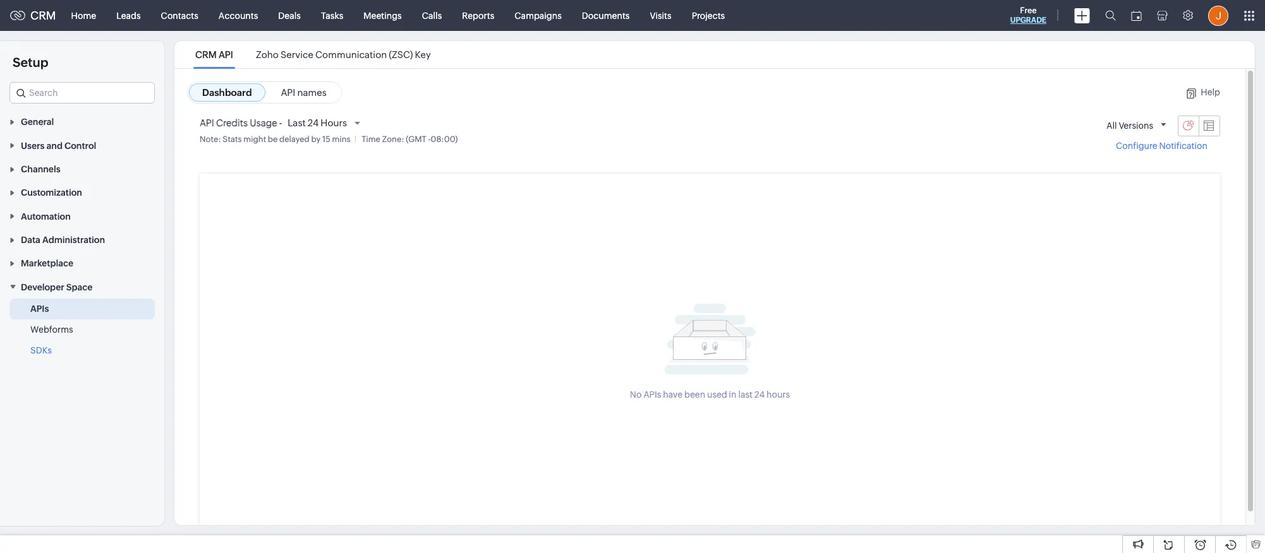 Task type: describe. For each thing, give the bounding box(es) containing it.
dashboard link
[[189, 83, 265, 102]]

upgrade
[[1011, 16, 1047, 25]]

key
[[415, 49, 431, 60]]

reports
[[462, 10, 494, 21]]

list containing crm api
[[184, 41, 442, 68]]

leads link
[[106, 0, 151, 31]]

have
[[663, 390, 683, 400]]

zoho service communication (zsc) key
[[256, 49, 431, 60]]

contacts
[[161, 10, 198, 21]]

marketplace button
[[0, 252, 164, 275]]

search image
[[1106, 10, 1116, 21]]

no apis have been used in last 24 hours
[[630, 390, 790, 400]]

create menu element
[[1067, 0, 1098, 31]]

crm api
[[195, 49, 233, 60]]

used
[[707, 390, 727, 400]]

08:00)
[[431, 135, 458, 144]]

setup
[[13, 55, 48, 70]]

webforms
[[30, 325, 73, 335]]

control
[[64, 141, 96, 151]]

versions
[[1119, 121, 1154, 131]]

help
[[1201, 87, 1221, 97]]

meetings link
[[354, 0, 412, 31]]

calendar image
[[1131, 10, 1142, 21]]

calls
[[422, 10, 442, 21]]

data administration
[[21, 235, 105, 245]]

free
[[1020, 6, 1037, 15]]

15
[[322, 135, 330, 144]]

in
[[729, 390, 737, 400]]

general
[[21, 117, 54, 127]]

home link
[[61, 0, 106, 31]]

apis inside developer space region
[[30, 304, 49, 314]]

hours
[[321, 118, 347, 128]]

leads
[[116, 10, 141, 21]]

api names
[[281, 87, 327, 98]]

administration
[[42, 235, 105, 245]]

campaigns link
[[505, 0, 572, 31]]

home
[[71, 10, 96, 21]]

search element
[[1098, 0, 1124, 31]]

note:
[[200, 135, 221, 144]]

general button
[[0, 110, 164, 134]]

stats
[[223, 135, 242, 144]]

mins
[[332, 135, 351, 144]]

crm api link
[[193, 49, 235, 60]]

tasks
[[321, 10, 343, 21]]

zoho service communication (zsc) key link
[[254, 49, 433, 60]]

users
[[21, 141, 45, 151]]

note: stats might be delayed by 15 mins
[[200, 135, 351, 144]]

webforms link
[[30, 323, 73, 336]]

credits
[[216, 118, 248, 128]]

developer
[[21, 282, 64, 292]]

marketplace
[[21, 259, 73, 269]]

api names link
[[268, 83, 340, 102]]

last
[[739, 390, 753, 400]]

1 horizontal spatial api
[[219, 49, 233, 60]]

accounts
[[219, 10, 258, 21]]

crm link
[[10, 9, 56, 22]]

api for api names
[[281, 87, 295, 98]]

developer space region
[[0, 299, 164, 361]]

1 horizontal spatial 24
[[755, 390, 765, 400]]

might
[[244, 135, 266, 144]]

and
[[46, 141, 63, 151]]

meetings
[[364, 10, 402, 21]]

automation
[[21, 212, 71, 222]]

calls link
[[412, 0, 452, 31]]

names
[[297, 87, 327, 98]]

Search text field
[[10, 83, 154, 103]]

hours
[[767, 390, 790, 400]]

1 vertical spatial apis
[[644, 390, 661, 400]]

customization
[[21, 188, 82, 198]]

(gmt
[[406, 135, 427, 144]]

create menu image
[[1075, 8, 1090, 23]]

(zsc)
[[389, 49, 413, 60]]

crm for crm api
[[195, 49, 217, 60]]

channels button
[[0, 157, 164, 181]]

zone:
[[382, 135, 404, 144]]



Task type: vqa. For each thing, say whether or not it's contained in the screenshot.
navigation
no



Task type: locate. For each thing, give the bounding box(es) containing it.
0 vertical spatial -
[[279, 118, 282, 128]]

space
[[66, 282, 93, 292]]

free upgrade
[[1011, 6, 1047, 25]]

be
[[268, 135, 278, 144]]

automation button
[[0, 204, 164, 228]]

communication
[[315, 49, 387, 60]]

developer space button
[[0, 275, 164, 299]]

data
[[21, 235, 40, 245]]

crm for crm
[[30, 9, 56, 22]]

2 horizontal spatial api
[[281, 87, 295, 98]]

1 vertical spatial crm
[[195, 49, 217, 60]]

crm up dashboard link
[[195, 49, 217, 60]]

crm left home
[[30, 9, 56, 22]]

sdks
[[30, 346, 52, 356]]

- for (gmt
[[428, 135, 431, 144]]

- for usage
[[279, 118, 282, 128]]

contacts link
[[151, 0, 208, 31]]

crm
[[30, 9, 56, 22], [195, 49, 217, 60]]

delayed
[[279, 135, 310, 144]]

0 vertical spatial 24
[[308, 118, 319, 128]]

api for api credits usage - last 24 hours
[[200, 118, 214, 128]]

1 horizontal spatial crm
[[195, 49, 217, 60]]

campaigns
[[515, 10, 562, 21]]

api up dashboard link
[[219, 49, 233, 60]]

list
[[184, 41, 442, 68]]

apis
[[30, 304, 49, 314], [644, 390, 661, 400]]

users and control
[[21, 141, 96, 151]]

1 horizontal spatial -
[[428, 135, 431, 144]]

sdks link
[[30, 344, 52, 357]]

notification
[[1160, 141, 1208, 151]]

-
[[279, 118, 282, 128], [428, 135, 431, 144]]

reports link
[[452, 0, 505, 31]]

visits
[[650, 10, 672, 21]]

All Versions field
[[1102, 115, 1173, 137]]

1 vertical spatial 24
[[755, 390, 765, 400]]

- right (gmt
[[428, 135, 431, 144]]

1 vertical spatial -
[[428, 135, 431, 144]]

service
[[281, 49, 314, 60]]

been
[[685, 390, 705, 400]]

by
[[311, 135, 321, 144]]

users and control button
[[0, 134, 164, 157]]

profile image
[[1209, 5, 1229, 26]]

24
[[308, 118, 319, 128], [755, 390, 765, 400]]

all versions
[[1107, 121, 1154, 131]]

0 horizontal spatial 24
[[308, 118, 319, 128]]

last
[[288, 118, 306, 128]]

developer space
[[21, 282, 93, 292]]

crm inside list
[[195, 49, 217, 60]]

projects link
[[682, 0, 735, 31]]

profile element
[[1201, 0, 1236, 31]]

no
[[630, 390, 642, 400]]

1 vertical spatial api
[[281, 87, 295, 98]]

0 horizontal spatial api
[[200, 118, 214, 128]]

None field
[[9, 82, 155, 104]]

apis down developer on the bottom left of page
[[30, 304, 49, 314]]

channels
[[21, 164, 60, 174]]

data administration button
[[0, 228, 164, 252]]

time zone: (gmt -08:00)
[[362, 135, 458, 144]]

zoho
[[256, 49, 279, 60]]

2 vertical spatial api
[[200, 118, 214, 128]]

tasks link
[[311, 0, 354, 31]]

0 horizontal spatial -
[[279, 118, 282, 128]]

0 horizontal spatial apis
[[30, 304, 49, 314]]

0 vertical spatial apis
[[30, 304, 49, 314]]

all
[[1107, 121, 1117, 131]]

dashboard
[[202, 87, 252, 98]]

0 vertical spatial api
[[219, 49, 233, 60]]

apis link
[[30, 303, 49, 315]]

- left last
[[279, 118, 282, 128]]

configure notification
[[1116, 141, 1208, 151]]

0 vertical spatial crm
[[30, 9, 56, 22]]

time
[[362, 135, 380, 144]]

api left names
[[281, 87, 295, 98]]

api
[[219, 49, 233, 60], [281, 87, 295, 98], [200, 118, 214, 128]]

documents link
[[572, 0, 640, 31]]

projects
[[692, 10, 725, 21]]

deals link
[[268, 0, 311, 31]]

documents
[[582, 10, 630, 21]]

0 horizontal spatial crm
[[30, 9, 56, 22]]

visits link
[[640, 0, 682, 31]]

configure
[[1116, 141, 1158, 151]]

customization button
[[0, 181, 164, 204]]

usage
[[250, 118, 277, 128]]

accounts link
[[208, 0, 268, 31]]

1 horizontal spatial apis
[[644, 390, 661, 400]]

apis right 'no'
[[644, 390, 661, 400]]

api up note:
[[200, 118, 214, 128]]



